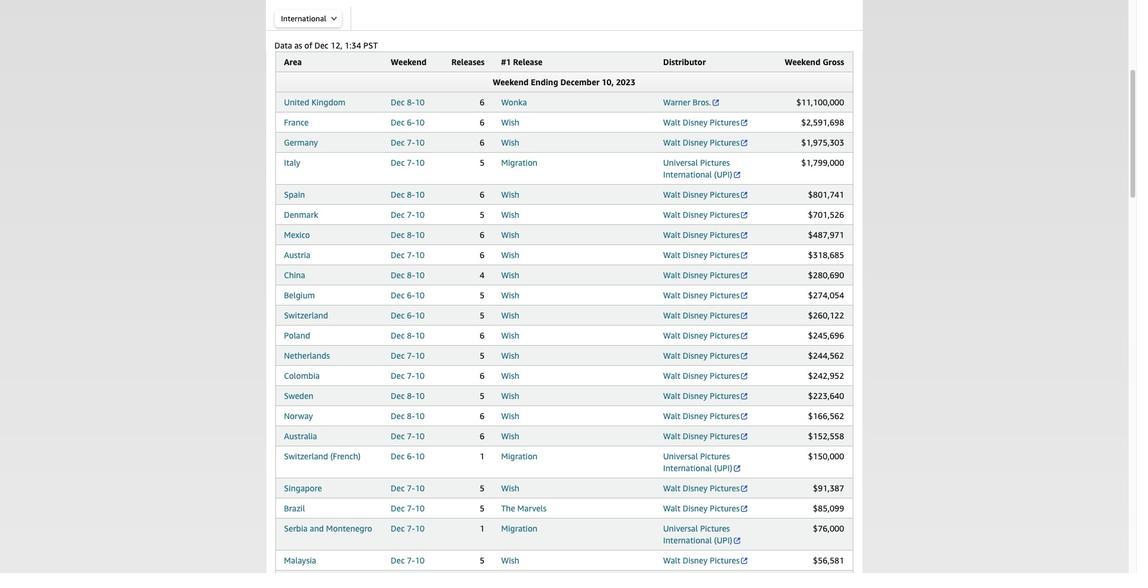 Task type: vqa. For each thing, say whether or not it's contained in the screenshot.


Task type: describe. For each thing, give the bounding box(es) containing it.
walt for $2,591,698
[[663, 117, 681, 127]]

australia link
[[284, 431, 317, 441]]

disney for $801,741
[[683, 190, 708, 200]]

mexico link
[[284, 230, 310, 240]]

spain
[[284, 190, 305, 200]]

$2,591,698
[[802, 117, 845, 127]]

10 for belgium
[[415, 290, 425, 300]]

belgium
[[284, 290, 315, 300]]

walt disney pictures for $85,099
[[663, 504, 740, 514]]

pictures for $801,741
[[710, 190, 740, 200]]

7- for germany
[[407, 137, 415, 148]]

malaysia link
[[284, 556, 316, 566]]

6 for spain
[[480, 190, 485, 200]]

10 for austria
[[415, 250, 425, 260]]

walt for $223,640
[[663, 391, 681, 401]]

6 for france
[[480, 117, 485, 127]]

$280,690
[[809, 270, 845, 280]]

wonka link
[[501, 97, 527, 107]]

distributor
[[663, 57, 706, 67]]

disney for $487,971
[[683, 230, 708, 240]]

ending
[[531, 77, 558, 87]]

walt disney pictures link for $223,640
[[663, 391, 749, 401]]

brazil link
[[284, 504, 305, 514]]

universal for $76,000
[[663, 524, 698, 534]]

poland
[[284, 331, 310, 341]]

releases
[[452, 57, 485, 67]]

6- for france
[[407, 117, 415, 127]]

serbia and montenegro link
[[284, 524, 372, 534]]

colombia
[[284, 371, 320, 381]]

pictures for $701,526
[[710, 210, 740, 220]]

$801,741
[[809, 190, 845, 200]]

8- for china
[[407, 270, 415, 280]]

universal pictures international (upi) for $150,000
[[663, 451, 733, 473]]

norway
[[284, 411, 313, 421]]

walt disney pictures link for $318,685
[[663, 250, 749, 260]]

montenegro
[[326, 524, 372, 534]]

$166,562
[[809, 411, 845, 421]]

wish link for germany
[[501, 137, 520, 148]]

$223,640
[[809, 391, 845, 401]]

$274,054
[[809, 290, 845, 300]]

switzerland link
[[284, 310, 328, 321]]

united
[[284, 97, 309, 107]]

1 for dec 7-10
[[480, 524, 485, 534]]

disney for $152,558
[[683, 431, 708, 441]]

walt disney pictures link for $166,562
[[663, 411, 749, 421]]

wish link for spain
[[501, 190, 520, 200]]

dec for china
[[391, 270, 405, 280]]

dec 8-10 for mexico
[[391, 230, 425, 240]]

pictures for $85,099
[[710, 504, 740, 514]]

dec for united kingdom
[[391, 97, 405, 107]]

dec for mexico
[[391, 230, 405, 240]]

walt for $242,952
[[663, 371, 681, 381]]

disney for $91,387
[[683, 483, 708, 494]]

the marvels
[[501, 504, 547, 514]]

walt disney pictures link for $85,099
[[663, 504, 749, 514]]

warner bros.
[[663, 97, 711, 107]]

6 for australia
[[480, 431, 485, 441]]

walt for $245,696
[[663, 331, 681, 341]]

wish link for malaysia
[[501, 556, 520, 566]]

disney for $166,562
[[683, 411, 708, 421]]

10 for australia
[[415, 431, 425, 441]]

netherlands
[[284, 351, 330, 361]]

10 for colombia
[[415, 371, 425, 381]]

poland link
[[284, 331, 310, 341]]

(french)
[[330, 451, 361, 462]]

marvels
[[518, 504, 547, 514]]

united kingdom
[[284, 97, 346, 107]]

5 for italy
[[480, 158, 485, 168]]

belgium link
[[284, 290, 315, 300]]

walt disney pictures for $701,526
[[663, 210, 740, 220]]

malaysia
[[284, 556, 316, 566]]

gross
[[823, 57, 845, 67]]

10 for switzerland (french)
[[415, 451, 425, 462]]

wish link for belgium
[[501, 290, 520, 300]]

wish for norway
[[501, 411, 520, 421]]

$487,971
[[809, 230, 845, 240]]

10 for spain
[[415, 190, 425, 200]]

wish for austria
[[501, 250, 520, 260]]

$85,099
[[813, 504, 845, 514]]

pictures for $260,122
[[710, 310, 740, 321]]

dropdown image
[[331, 16, 337, 21]]

wish for denmark
[[501, 210, 520, 220]]

spain link
[[284, 190, 305, 200]]

germany
[[284, 137, 318, 148]]

austria link
[[284, 250, 311, 260]]

$318,685
[[809, 250, 845, 260]]

7- for australia
[[407, 431, 415, 441]]

walt for $1,975,303
[[663, 137, 681, 148]]

disney for $244,562
[[683, 351, 708, 361]]

dec 7-10 link for serbia and montenegro
[[391, 524, 425, 534]]

dec 6-10 link for switzerland (french)
[[391, 451, 425, 462]]

10 for serbia and montenegro
[[415, 524, 425, 534]]

wish link for austria
[[501, 250, 520, 260]]

italy
[[284, 158, 301, 168]]

(upi) for $1,799,000
[[714, 169, 733, 180]]

1 for dec 6-10
[[480, 451, 485, 462]]

universal pictures international (upi) for $76,000
[[663, 524, 733, 546]]

$260,122
[[809, 310, 845, 321]]

sweden
[[284, 391, 314, 401]]

wish link for france
[[501, 117, 520, 127]]

dec 6-10 for france
[[391, 117, 425, 127]]

weekend for weekend ending december 10, 2023
[[493, 77, 529, 87]]

pst
[[364, 40, 378, 50]]

walt disney pictures for $91,387
[[663, 483, 740, 494]]

walt disney pictures link for $245,696
[[663, 331, 749, 341]]

wish link for singapore
[[501, 483, 520, 494]]

wish for netherlands
[[501, 351, 520, 361]]

disney for $260,122
[[683, 310, 708, 321]]

dec for switzerland
[[391, 310, 405, 321]]

data
[[275, 40, 292, 50]]

serbia
[[284, 524, 308, 534]]

netherlands link
[[284, 351, 330, 361]]

walt disney pictures for $260,122
[[663, 310, 740, 321]]

france
[[284, 117, 309, 127]]

wish for spain
[[501, 190, 520, 200]]

norway link
[[284, 411, 313, 421]]

dec 7-10 link for austria
[[391, 250, 425, 260]]

5 for belgium
[[480, 290, 485, 300]]

$1,975,303
[[802, 137, 845, 148]]

and
[[310, 524, 324, 534]]

december
[[561, 77, 600, 87]]

walt for $701,526
[[663, 210, 681, 220]]

7- for malaysia
[[407, 556, 415, 566]]

1:34
[[345, 40, 361, 50]]

pictures for $152,558
[[710, 431, 740, 441]]

$56,581
[[813, 556, 845, 566]]

10 for germany
[[415, 137, 425, 148]]

singapore link
[[284, 483, 322, 494]]

dec 8-10 link for china
[[391, 270, 425, 280]]

kingdom
[[312, 97, 346, 107]]

walt disney pictures for $1,975,303
[[663, 137, 740, 148]]

$1,799,000
[[802, 158, 845, 168]]

denmark
[[284, 210, 318, 220]]

walt disney pictures for $487,971
[[663, 230, 740, 240]]

united kingdom link
[[284, 97, 346, 107]]

#1
[[501, 57, 511, 67]]

colombia link
[[284, 371, 320, 381]]

$245,696
[[809, 331, 845, 341]]

migration for serbia and montenegro
[[501, 524, 538, 534]]

dec 7-10 for serbia and montenegro
[[391, 524, 425, 534]]

$91,387
[[813, 483, 845, 494]]

international for switzerland (french)
[[663, 463, 712, 473]]

weekend gross
[[785, 57, 845, 67]]

walt disney pictures link for $152,558
[[663, 431, 749, 441]]

dec 8-10 for china
[[391, 270, 425, 280]]

china link
[[284, 270, 305, 280]]

denmark link
[[284, 210, 318, 220]]

$150,000
[[809, 451, 845, 462]]

china
[[284, 270, 305, 280]]



Task type: locate. For each thing, give the bounding box(es) containing it.
4 dec 7-10 link from the top
[[391, 250, 425, 260]]

dec
[[315, 40, 329, 50], [391, 97, 405, 107], [391, 117, 405, 127], [391, 137, 405, 148], [391, 158, 405, 168], [391, 190, 405, 200], [391, 210, 405, 220], [391, 230, 405, 240], [391, 250, 405, 260], [391, 270, 405, 280], [391, 290, 405, 300], [391, 310, 405, 321], [391, 331, 405, 341], [391, 351, 405, 361], [391, 371, 405, 381], [391, 391, 405, 401], [391, 411, 405, 421], [391, 431, 405, 441], [391, 451, 405, 462], [391, 483, 405, 494], [391, 504, 405, 514], [391, 524, 405, 534], [391, 556, 405, 566]]

2 6- from the top
[[407, 290, 415, 300]]

dec for austria
[[391, 250, 405, 260]]

dec 8-10 link for sweden
[[391, 391, 425, 401]]

data as of dec 12, 1:34 pst
[[275, 40, 378, 50]]

4 10 from the top
[[415, 158, 425, 168]]

15 disney from the top
[[683, 431, 708, 441]]

dec 8-10
[[391, 97, 425, 107], [391, 190, 425, 200], [391, 230, 425, 240], [391, 270, 425, 280], [391, 331, 425, 341], [391, 391, 425, 401], [391, 411, 425, 421]]

0 vertical spatial switzerland
[[284, 310, 328, 321]]

walt disney pictures for $274,054
[[663, 290, 740, 300]]

bros.
[[693, 97, 711, 107]]

16 wish link from the top
[[501, 483, 520, 494]]

6 dec 7-10 from the top
[[391, 371, 425, 381]]

migration for italy
[[501, 158, 538, 168]]

4 walt disney pictures link from the top
[[663, 210, 749, 220]]

$701,526
[[809, 210, 845, 220]]

wish
[[501, 117, 520, 127], [501, 137, 520, 148], [501, 190, 520, 200], [501, 210, 520, 220], [501, 230, 520, 240], [501, 250, 520, 260], [501, 270, 520, 280], [501, 290, 520, 300], [501, 310, 520, 321], [501, 331, 520, 341], [501, 351, 520, 361], [501, 371, 520, 381], [501, 391, 520, 401], [501, 411, 520, 421], [501, 431, 520, 441], [501, 483, 520, 494], [501, 556, 520, 566]]

15 wish link from the top
[[501, 431, 520, 441]]

1 vertical spatial universal pictures international (upi)
[[663, 451, 733, 473]]

2 universal pictures international (upi) link from the top
[[663, 451, 742, 473]]

2 dec 8-10 from the top
[[391, 190, 425, 200]]

switzerland (french)
[[284, 451, 361, 462]]

dec 7-10 for singapore
[[391, 483, 425, 494]]

1 horizontal spatial weekend
[[493, 77, 529, 87]]

wish link for colombia
[[501, 371, 520, 381]]

7 7- from the top
[[407, 431, 415, 441]]

2 dec 7-10 link from the top
[[391, 158, 425, 168]]

1 vertical spatial switzerland
[[284, 451, 328, 462]]

7 10 from the top
[[415, 230, 425, 240]]

3 dec 8-10 link from the top
[[391, 230, 425, 240]]

walt disney pictures link for $242,952
[[663, 371, 749, 381]]

10 dec 7-10 from the top
[[391, 524, 425, 534]]

disney for $274,054
[[683, 290, 708, 300]]

10 walt disney pictures link from the top
[[663, 331, 749, 341]]

dec 7-10 link for singapore
[[391, 483, 425, 494]]

5 dec 7-10 link from the top
[[391, 351, 425, 361]]

2 horizontal spatial weekend
[[785, 57, 821, 67]]

7 dec 7-10 link from the top
[[391, 431, 425, 441]]

3 6 from the top
[[480, 137, 485, 148]]

switzerland down 'belgium'
[[284, 310, 328, 321]]

dec 8-10 for united kingdom
[[391, 97, 425, 107]]

0 vertical spatial migration
[[501, 158, 538, 168]]

migration for switzerland (french)
[[501, 451, 538, 462]]

3 5 from the top
[[480, 290, 485, 300]]

8 walt disney pictures link from the top
[[663, 290, 749, 300]]

16 10 from the top
[[415, 411, 425, 421]]

wish link
[[501, 117, 520, 127], [501, 137, 520, 148], [501, 190, 520, 200], [501, 210, 520, 220], [501, 230, 520, 240], [501, 250, 520, 260], [501, 270, 520, 280], [501, 290, 520, 300], [501, 310, 520, 321], [501, 331, 520, 341], [501, 351, 520, 361], [501, 371, 520, 381], [501, 391, 520, 401], [501, 411, 520, 421], [501, 431, 520, 441], [501, 483, 520, 494], [501, 556, 520, 566]]

international for serbia and montenegro
[[663, 536, 712, 546]]

12 wish from the top
[[501, 371, 520, 381]]

wish link for denmark
[[501, 210, 520, 220]]

$242,952
[[809, 371, 845, 381]]

16 walt disney pictures from the top
[[663, 483, 740, 494]]

21 10 from the top
[[415, 524, 425, 534]]

pictures for $280,690
[[710, 270, 740, 280]]

6- for switzerland (french)
[[407, 451, 415, 462]]

2 5 from the top
[[480, 210, 485, 220]]

france link
[[284, 117, 309, 127]]

disney
[[683, 117, 708, 127], [683, 137, 708, 148], [683, 190, 708, 200], [683, 210, 708, 220], [683, 230, 708, 240], [683, 250, 708, 260], [683, 270, 708, 280], [683, 290, 708, 300], [683, 310, 708, 321], [683, 331, 708, 341], [683, 351, 708, 361], [683, 371, 708, 381], [683, 391, 708, 401], [683, 411, 708, 421], [683, 431, 708, 441], [683, 483, 708, 494], [683, 504, 708, 514], [683, 556, 708, 566]]

1 6- from the top
[[407, 117, 415, 127]]

area
[[284, 57, 302, 67]]

serbia and montenegro
[[284, 524, 372, 534]]

dec 6-10 for belgium
[[391, 290, 425, 300]]

$11,100,000
[[797, 97, 845, 107]]

walt disney pictures for $56,581
[[663, 556, 740, 566]]

0 vertical spatial universal pictures international (upi)
[[663, 158, 733, 180]]

pictures for $487,971
[[710, 230, 740, 240]]

2 vertical spatial universal pictures international (upi)
[[663, 524, 733, 546]]

14 walt disney pictures link from the top
[[663, 411, 749, 421]]

1 walt from the top
[[663, 117, 681, 127]]

wish for malaysia
[[501, 556, 520, 566]]

$76,000
[[813, 524, 845, 534]]

2 vertical spatial migration
[[501, 524, 538, 534]]

walt for $166,562
[[663, 411, 681, 421]]

walt for $152,558
[[663, 431, 681, 441]]

release
[[513, 57, 543, 67]]

6-
[[407, 117, 415, 127], [407, 290, 415, 300], [407, 310, 415, 321], [407, 451, 415, 462]]

13 wish from the top
[[501, 391, 520, 401]]

6
[[480, 97, 485, 107], [480, 117, 485, 127], [480, 137, 485, 148], [480, 190, 485, 200], [480, 230, 485, 240], [480, 250, 485, 260], [480, 331, 485, 341], [480, 371, 485, 381], [480, 411, 485, 421], [480, 431, 485, 441]]

dec for poland
[[391, 331, 405, 341]]

wish link for mexico
[[501, 230, 520, 240]]

switzerland
[[284, 310, 328, 321], [284, 451, 328, 462]]

2 universal from the top
[[663, 451, 698, 462]]

walt disney pictures for $244,562
[[663, 351, 740, 361]]

dec 8-10 link for norway
[[391, 411, 425, 421]]

wish for australia
[[501, 431, 520, 441]]

switzerland for switzerland (french)
[[284, 451, 328, 462]]

4 dec 8-10 from the top
[[391, 270, 425, 280]]

0 vertical spatial universal
[[663, 158, 698, 168]]

18 disney from the top
[[683, 556, 708, 566]]

7- for netherlands
[[407, 351, 415, 361]]

2 vertical spatial migration link
[[501, 524, 538, 534]]

wish link for switzerland
[[501, 310, 520, 321]]

dec for switzerland (french)
[[391, 451, 405, 462]]

1 vertical spatial migration link
[[501, 451, 538, 462]]

6 wish from the top
[[501, 250, 520, 260]]

11 walt disney pictures link from the top
[[663, 351, 749, 361]]

3 disney from the top
[[683, 190, 708, 200]]

singapore
[[284, 483, 322, 494]]

disney for $701,526
[[683, 210, 708, 220]]

6 dec 8-10 link from the top
[[391, 391, 425, 401]]

wish for poland
[[501, 331, 520, 341]]

20 10 from the top
[[415, 504, 425, 514]]

5 for singapore
[[480, 483, 485, 494]]

10,
[[602, 77, 614, 87]]

0 vertical spatial 1
[[480, 451, 485, 462]]

1 vertical spatial universal
[[663, 451, 698, 462]]

dec 6-10 for switzerland
[[391, 310, 425, 321]]

dec 6-10 link for switzerland
[[391, 310, 425, 321]]

pictures for $91,387
[[710, 483, 740, 494]]

warner
[[663, 97, 691, 107]]

11 wish from the top
[[501, 351, 520, 361]]

walt for $244,562
[[663, 351, 681, 361]]

4 disney from the top
[[683, 210, 708, 220]]

4
[[480, 270, 485, 280]]

1 walt disney pictures from the top
[[663, 117, 740, 127]]

0 horizontal spatial weekend
[[391, 57, 427, 67]]

wish link for norway
[[501, 411, 520, 421]]

walt disney pictures link for $56,581
[[663, 556, 749, 566]]

11 walt from the top
[[663, 351, 681, 361]]

weekend for weekend gross
[[785, 57, 821, 67]]

wonka
[[501, 97, 527, 107]]

0 vertical spatial (upi)
[[714, 169, 733, 180]]

9 wish from the top
[[501, 310, 520, 321]]

walt for $85,099
[[663, 504, 681, 514]]

7 dec 7-10 from the top
[[391, 431, 425, 441]]

international
[[281, 14, 326, 23], [663, 169, 712, 180], [663, 463, 712, 473], [663, 536, 712, 546]]

(upi) for $76,000
[[714, 536, 733, 546]]

18 10 from the top
[[415, 451, 425, 462]]

5 wish link from the top
[[501, 230, 520, 240]]

5 for malaysia
[[480, 556, 485, 566]]

0 vertical spatial universal pictures international (upi) link
[[663, 158, 742, 180]]

8 dec 7-10 link from the top
[[391, 483, 425, 494]]

disney for $2,591,698
[[683, 117, 708, 127]]

mexico
[[284, 230, 310, 240]]

5
[[480, 158, 485, 168], [480, 210, 485, 220], [480, 290, 485, 300], [480, 310, 485, 321], [480, 351, 485, 361], [480, 391, 485, 401], [480, 483, 485, 494], [480, 504, 485, 514], [480, 556, 485, 566]]

1 wish link from the top
[[501, 117, 520, 127]]

9 7- from the top
[[407, 504, 415, 514]]

universal pictures international (upi)
[[663, 158, 733, 180], [663, 451, 733, 473], [663, 524, 733, 546]]

7- for italy
[[407, 158, 415, 168]]

7 dec 8-10 link from the top
[[391, 411, 425, 421]]

walt
[[663, 117, 681, 127], [663, 137, 681, 148], [663, 190, 681, 200], [663, 210, 681, 220], [663, 230, 681, 240], [663, 250, 681, 260], [663, 270, 681, 280], [663, 290, 681, 300], [663, 310, 681, 321], [663, 331, 681, 341], [663, 351, 681, 361], [663, 371, 681, 381], [663, 391, 681, 401], [663, 411, 681, 421], [663, 431, 681, 441], [663, 483, 681, 494], [663, 504, 681, 514], [663, 556, 681, 566]]

the
[[501, 504, 515, 514]]

dec 7-10 link for colombia
[[391, 371, 425, 381]]

pictures for $56,581
[[710, 556, 740, 566]]

8- for norway
[[407, 411, 415, 421]]

10 for italy
[[415, 158, 425, 168]]

walt disney pictures link for $91,387
[[663, 483, 749, 494]]

2 switzerland from the top
[[284, 451, 328, 462]]

universal pictures international (upi) link
[[663, 158, 742, 180], [663, 451, 742, 473], [663, 524, 742, 546]]

dec 8-10 for spain
[[391, 190, 425, 200]]

australia
[[284, 431, 317, 441]]

13 walt disney pictures from the top
[[663, 391, 740, 401]]

universal
[[663, 158, 698, 168], [663, 451, 698, 462], [663, 524, 698, 534]]

7 disney from the top
[[683, 270, 708, 280]]

0 vertical spatial migration link
[[501, 158, 538, 168]]

wish for mexico
[[501, 230, 520, 240]]

6 6 from the top
[[480, 250, 485, 260]]

walt disney pictures for $166,562
[[663, 411, 740, 421]]

switzerland (french) link
[[284, 451, 361, 462]]

11 walt disney pictures from the top
[[663, 351, 740, 361]]

migration link
[[501, 158, 538, 168], [501, 451, 538, 462], [501, 524, 538, 534]]

10 wish from the top
[[501, 331, 520, 341]]

2 wish link from the top
[[501, 137, 520, 148]]

#1 release
[[501, 57, 543, 67]]

6 7- from the top
[[407, 371, 415, 381]]

2 10 from the top
[[415, 117, 425, 127]]

2 migration from the top
[[501, 451, 538, 462]]

1 disney from the top
[[683, 117, 708, 127]]

9 walt from the top
[[663, 310, 681, 321]]

wish for germany
[[501, 137, 520, 148]]

12 walt disney pictures from the top
[[663, 371, 740, 381]]

disney for $245,696
[[683, 331, 708, 341]]

dec 7-10 link for brazil
[[391, 504, 425, 514]]

1 vertical spatial 1
[[480, 524, 485, 534]]

wish link for poland
[[501, 331, 520, 341]]

dec 7-10 link for italy
[[391, 158, 425, 168]]

10 dec 7-10 link from the top
[[391, 524, 425, 534]]

7 walt from the top
[[663, 270, 681, 280]]

1 wish from the top
[[501, 117, 520, 127]]

walt for $801,741
[[663, 190, 681, 200]]

6 10 from the top
[[415, 210, 425, 220]]

3 8- from the top
[[407, 230, 415, 240]]

pictures
[[710, 117, 740, 127], [710, 137, 740, 148], [700, 158, 730, 168], [710, 190, 740, 200], [710, 210, 740, 220], [710, 230, 740, 240], [710, 250, 740, 260], [710, 270, 740, 280], [710, 290, 740, 300], [710, 310, 740, 321], [710, 331, 740, 341], [710, 351, 740, 361], [710, 371, 740, 381], [710, 391, 740, 401], [710, 411, 740, 421], [710, 431, 740, 441], [700, 451, 730, 462], [710, 483, 740, 494], [710, 504, 740, 514], [700, 524, 730, 534], [710, 556, 740, 566]]

disney for $223,640
[[683, 391, 708, 401]]

dec 8-10 link for poland
[[391, 331, 425, 341]]

12 walt from the top
[[663, 371, 681, 381]]

1 10 from the top
[[415, 97, 425, 107]]

dec for denmark
[[391, 210, 405, 220]]

weekend
[[391, 57, 427, 67], [785, 57, 821, 67], [493, 77, 529, 87]]

1 vertical spatial (upi)
[[714, 463, 733, 473]]

walt disney pictures link for $801,741
[[663, 190, 749, 200]]

$244,562
[[809, 351, 845, 361]]

2 vertical spatial (upi)
[[714, 536, 733, 546]]

8 walt disney pictures from the top
[[663, 290, 740, 300]]

wish for singapore
[[501, 483, 520, 494]]

of
[[305, 40, 312, 50]]

warner bros. link
[[663, 97, 720, 107]]

12 10 from the top
[[415, 331, 425, 341]]

$152,558
[[809, 431, 845, 441]]

pictures for $242,952
[[710, 371, 740, 381]]

dec 7-10
[[391, 137, 425, 148], [391, 158, 425, 168], [391, 210, 425, 220], [391, 250, 425, 260], [391, 351, 425, 361], [391, 371, 425, 381], [391, 431, 425, 441], [391, 483, 425, 494], [391, 504, 425, 514], [391, 524, 425, 534], [391, 556, 425, 566]]

3 dec 6-10 from the top
[[391, 310, 425, 321]]

2 vertical spatial universal pictures international (upi) link
[[663, 524, 742, 546]]

2 vertical spatial universal
[[663, 524, 698, 534]]

1 dec 6-10 link from the top
[[391, 117, 425, 127]]

7 dec 8-10 from the top
[[391, 411, 425, 421]]

walt for $260,122
[[663, 310, 681, 321]]

switzerland down "australia" link on the bottom
[[284, 451, 328, 462]]

12,
[[331, 40, 343, 50]]

international for italy
[[663, 169, 712, 180]]

pictures for $1,975,303
[[710, 137, 740, 148]]

disney for $56,581
[[683, 556, 708, 566]]

universal pictures international (upi) link for $76,000
[[663, 524, 742, 546]]

22 10 from the top
[[415, 556, 425, 566]]

2023
[[616, 77, 636, 87]]

6 for germany
[[480, 137, 485, 148]]

walt for $91,387
[[663, 483, 681, 494]]

disney for $85,099
[[683, 504, 708, 514]]

italy link
[[284, 158, 301, 168]]

2 dec 6-10 from the top
[[391, 290, 425, 300]]

1 7- from the top
[[407, 137, 415, 148]]

the marvels link
[[501, 504, 547, 514]]

8- for sweden
[[407, 391, 415, 401]]

1 dec 8-10 from the top
[[391, 97, 425, 107]]

3 wish from the top
[[501, 190, 520, 200]]

1
[[480, 451, 485, 462], [480, 524, 485, 534]]

pictures for $2,591,698
[[710, 117, 740, 127]]

wish for france
[[501, 117, 520, 127]]

4 dec 6-10 link from the top
[[391, 451, 425, 462]]

(upi)
[[714, 169, 733, 180], [714, 463, 733, 473], [714, 536, 733, 546]]

7 walt disney pictures link from the top
[[663, 270, 749, 280]]

16 walt disney pictures link from the top
[[663, 483, 749, 494]]

5 walt disney pictures from the top
[[663, 230, 740, 240]]

brazil
[[284, 504, 305, 514]]

germany link
[[284, 137, 318, 148]]

sweden link
[[284, 391, 314, 401]]

3 migration link from the top
[[501, 524, 538, 534]]

walt for $318,685
[[663, 250, 681, 260]]

dec 6-10 link
[[391, 117, 425, 127], [391, 290, 425, 300], [391, 310, 425, 321], [391, 451, 425, 462]]

8 disney from the top
[[683, 290, 708, 300]]

austria
[[284, 250, 311, 260]]

14 disney from the top
[[683, 411, 708, 421]]

dec 7-10 link for germany
[[391, 137, 425, 148]]

dec 7-10 for malaysia
[[391, 556, 425, 566]]

15 walt from the top
[[663, 431, 681, 441]]

17 walt from the top
[[663, 504, 681, 514]]

dec 7-10 link for netherlands
[[391, 351, 425, 361]]

3 dec 7-10 from the top
[[391, 210, 425, 220]]

5 for switzerland
[[480, 310, 485, 321]]

4 6- from the top
[[407, 451, 415, 462]]

1 switzerland from the top
[[284, 310, 328, 321]]

10 disney from the top
[[683, 331, 708, 341]]

migration
[[501, 158, 538, 168], [501, 451, 538, 462], [501, 524, 538, 534]]

migration link for switzerland (french)
[[501, 451, 538, 462]]

11 dec 7-10 from the top
[[391, 556, 425, 566]]

weekend ending december 10, 2023
[[493, 77, 636, 87]]

6 for poland
[[480, 331, 485, 341]]

dec 6-10 link for france
[[391, 117, 425, 127]]

1 vertical spatial universal pictures international (upi) link
[[663, 451, 742, 473]]

6 for united kingdom
[[480, 97, 485, 107]]

17 wish link from the top
[[501, 556, 520, 566]]

1 vertical spatial migration
[[501, 451, 538, 462]]

5 5 from the top
[[480, 351, 485, 361]]

17 wish from the top
[[501, 556, 520, 566]]

17 disney from the top
[[683, 504, 708, 514]]

dec 6-10
[[391, 117, 425, 127], [391, 290, 425, 300], [391, 310, 425, 321], [391, 451, 425, 462]]

7-
[[407, 137, 415, 148], [407, 158, 415, 168], [407, 210, 415, 220], [407, 250, 415, 260], [407, 351, 415, 361], [407, 371, 415, 381], [407, 431, 415, 441], [407, 483, 415, 494], [407, 504, 415, 514], [407, 524, 415, 534], [407, 556, 415, 566]]

universal pictures international (upi) link for $1,799,000
[[663, 158, 742, 180]]

6 dec 7-10 link from the top
[[391, 371, 425, 381]]

as
[[294, 40, 302, 50]]

1 universal pictures international (upi) from the top
[[663, 158, 733, 180]]



